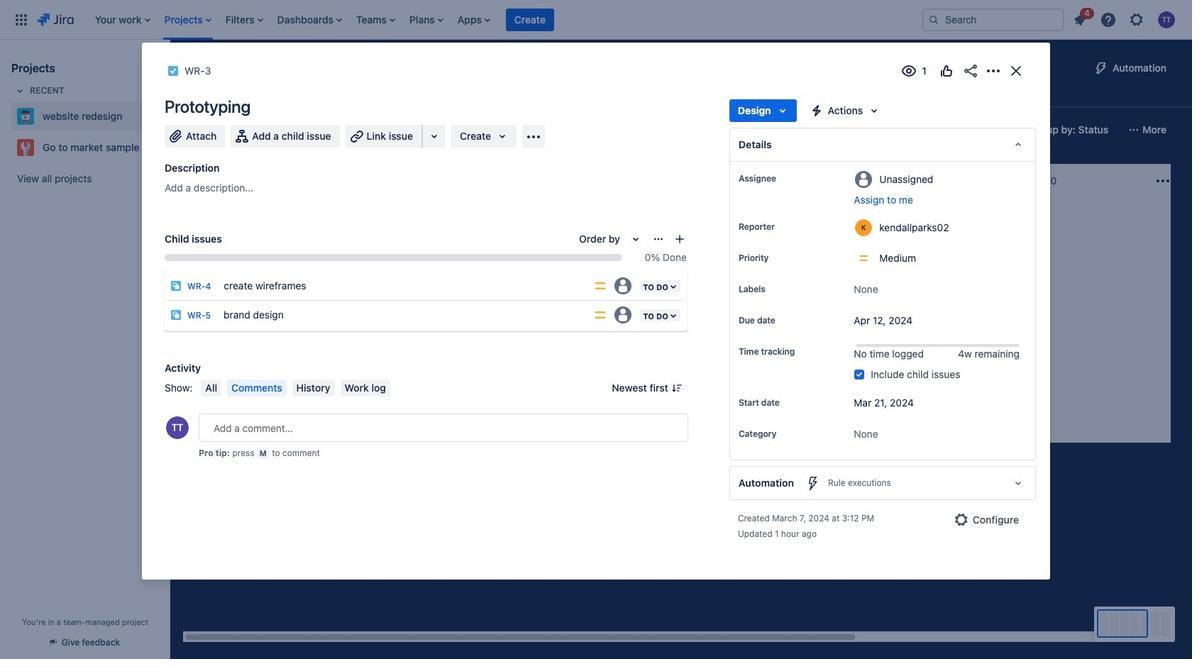 Task type: describe. For each thing, give the bounding box(es) containing it.
more information about kendallparks02 image
[[856, 219, 873, 236]]

details element
[[730, 128, 1036, 162]]

add people image
[[365, 121, 382, 138]]

copy link to issue image
[[208, 65, 220, 76]]

create child image
[[674, 234, 686, 245]]

Add a comment… field
[[199, 414, 689, 442]]

close image
[[1008, 62, 1025, 80]]

1 horizontal spatial medium image
[[754, 278, 765, 290]]

due date pin to top. only you can see pinned fields. image
[[779, 315, 790, 327]]

list item inside list
[[1068, 5, 1095, 31]]

issue type: sub-task image for priority: medium image
[[170, 310, 182, 321]]

issue actions image
[[653, 234, 664, 245]]

Search board text field
[[189, 120, 297, 140]]

0 vertical spatial medium image
[[554, 241, 565, 253]]

task image for the high image
[[200, 241, 212, 253]]

task image for right the medium image
[[601, 278, 612, 290]]

actions image
[[985, 62, 1002, 80]]

add app image
[[525, 128, 542, 145]]

search image
[[929, 14, 940, 25]]

primary element
[[9, 0, 912, 39]]



Task type: vqa. For each thing, say whether or not it's contained in the screenshot.
2nd Priority: Medium "icon" from the top of the page's Issue type: Sub-task icon
yes



Task type: locate. For each thing, give the bounding box(es) containing it.
list item
[[91, 0, 154, 39], [160, 0, 216, 39], [221, 0, 267, 39], [273, 0, 346, 39], [352, 0, 400, 39], [405, 0, 448, 39], [454, 0, 495, 39], [506, 0, 554, 39], [1068, 5, 1095, 31]]

reporter pin to top. only you can see pinned fields. image
[[778, 221, 789, 233]]

hide subtasks image
[[837, 279, 854, 296]]

None search field
[[923, 8, 1065, 31]]

0 vertical spatial task image
[[200, 241, 212, 253]]

link web pages and more image
[[426, 128, 443, 145]]

issue type: sub-task image for priority: medium icon
[[170, 280, 182, 292]]

0 vertical spatial task image
[[168, 65, 179, 77]]

jira image
[[37, 11, 74, 28], [37, 11, 74, 28]]

1 vertical spatial task image
[[601, 278, 612, 290]]

list
[[88, 0, 912, 39], [1068, 5, 1184, 32]]

1 vertical spatial task image
[[400, 241, 412, 253]]

0 vertical spatial issue type: sub-task image
[[170, 280, 182, 292]]

tab list
[[179, 82, 948, 108]]

0 horizontal spatial task image
[[200, 241, 212, 253]]

task image
[[200, 241, 212, 253], [601, 278, 612, 290]]

tab
[[249, 82, 282, 108]]

task image right the high image
[[400, 241, 412, 253]]

priority: medium image
[[594, 308, 608, 322]]

2 issue type: sub-task image from the top
[[170, 310, 182, 321]]

Search field
[[923, 8, 1065, 31]]

medium image
[[554, 241, 565, 253], [754, 278, 765, 290]]

menu bar
[[198, 380, 393, 397]]

priority: medium image
[[594, 279, 608, 293]]

vote options: no one has voted for this issue yet. image
[[938, 62, 956, 80]]

issue type: sub-task image
[[170, 280, 182, 292], [170, 310, 182, 321]]

0 horizontal spatial medium image
[[554, 241, 565, 253]]

automation image
[[1093, 60, 1110, 77]]

task image left copy link to issue icon
[[168, 65, 179, 77]]

1 vertical spatial issue type: sub-task image
[[170, 310, 182, 321]]

banner
[[0, 0, 1193, 40]]

task image
[[168, 65, 179, 77], [400, 241, 412, 253]]

1 horizontal spatial task image
[[400, 241, 412, 253]]

1 issue type: sub-task image from the top
[[170, 280, 182, 292]]

automation element
[[730, 467, 1036, 501]]

due date: 20 march 2024 image
[[603, 260, 615, 271], [603, 260, 615, 271]]

high image
[[354, 241, 365, 253]]

labels pin to top. only you can see pinned fields. image
[[769, 284, 780, 295]]

1 horizontal spatial list
[[1068, 5, 1184, 32]]

dialog
[[142, 43, 1051, 580]]

collapse recent projects image
[[11, 82, 28, 99]]

0 horizontal spatial task image
[[168, 65, 179, 77]]

1 horizontal spatial task image
[[601, 278, 612, 290]]

assignee pin to top. only you can see pinned fields. image
[[779, 173, 791, 185]]

0 horizontal spatial list
[[88, 0, 912, 39]]

1 vertical spatial medium image
[[754, 278, 765, 290]]



